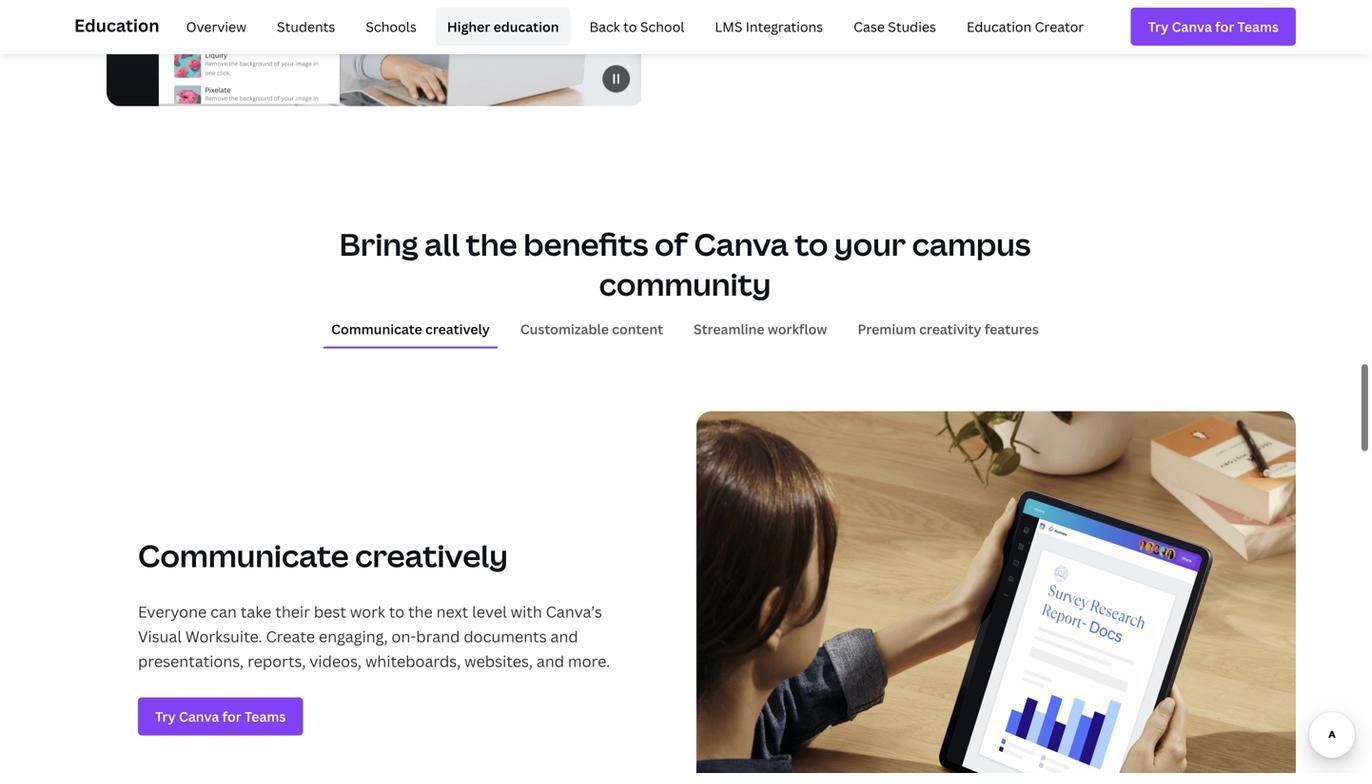 Task type: locate. For each thing, give the bounding box(es) containing it.
engaging,
[[319, 627, 388, 647]]

workflow
[[768, 320, 828, 338]]

to left your
[[795, 224, 829, 265]]

to up on-
[[389, 602, 405, 622]]

1 vertical spatial the
[[408, 602, 433, 622]]

education element
[[74, 0, 1297, 53]]

the right all
[[466, 224, 518, 265]]

next
[[437, 602, 469, 622]]

canva
[[694, 224, 789, 265]]

higher education
[[447, 18, 559, 36]]

menu bar containing overview
[[167, 8, 1096, 46]]

to for level
[[389, 602, 405, 622]]

1 vertical spatial and
[[537, 651, 565, 672]]

1 vertical spatial to
[[795, 224, 829, 265]]

to inside the everyone can take their best work to the next level with canva's visual worksuite. create engaging, on-brand documents and presentations, reports, videos, whiteboards, websites, and more.
[[389, 602, 405, 622]]

documents
[[464, 627, 547, 647]]

creatively down all
[[426, 320, 490, 338]]

take
[[241, 602, 272, 622]]

streamline
[[694, 320, 765, 338]]

case studies
[[854, 18, 937, 36]]

campus
[[913, 224, 1031, 265]]

whiteboards,
[[365, 651, 461, 672]]

0 horizontal spatial education
[[74, 14, 160, 37]]

to for community
[[795, 224, 829, 265]]

your
[[835, 224, 906, 265]]

1 horizontal spatial education
[[967, 18, 1032, 36]]

customizable content
[[521, 320, 664, 338]]

1 vertical spatial communicate creatively
[[138, 535, 508, 577]]

0 vertical spatial to
[[624, 18, 637, 36]]

2 vertical spatial to
[[389, 602, 405, 622]]

2 horizontal spatial to
[[795, 224, 829, 265]]

canva docs template image
[[697, 412, 1297, 774]]

streamline workflow button
[[686, 312, 835, 347]]

case studies link
[[843, 8, 948, 46]]

0 vertical spatial communicate
[[331, 320, 422, 338]]

0 vertical spatial and
[[551, 627, 578, 647]]

brand
[[416, 627, 460, 647]]

the
[[466, 224, 518, 265], [408, 602, 433, 622]]

communicate creatively down all
[[331, 320, 490, 338]]

to
[[624, 18, 637, 36], [795, 224, 829, 265], [389, 602, 405, 622]]

creatively up next
[[355, 535, 508, 577]]

lms
[[715, 18, 743, 36]]

and
[[551, 627, 578, 647], [537, 651, 565, 672]]

menu bar
[[167, 8, 1096, 46]]

the inside bring all the benefits of canva to your campus community
[[466, 224, 518, 265]]

0 vertical spatial creatively
[[426, 320, 490, 338]]

1 horizontal spatial the
[[466, 224, 518, 265]]

0 horizontal spatial to
[[389, 602, 405, 622]]

and left the more.
[[537, 651, 565, 672]]

communicate creatively up best
[[138, 535, 508, 577]]

0 vertical spatial the
[[466, 224, 518, 265]]

education inside menu bar
[[967, 18, 1032, 36]]

to inside bring all the benefits of canva to your campus community
[[795, 224, 829, 265]]

education
[[74, 14, 160, 37], [967, 18, 1032, 36]]

communicate inside button
[[331, 320, 422, 338]]

visual
[[138, 627, 182, 647]]

education creator link
[[956, 8, 1096, 46]]

community
[[599, 263, 771, 305]]

and down canva's
[[551, 627, 578, 647]]

0 horizontal spatial the
[[408, 602, 433, 622]]

education for education creator
[[967, 18, 1032, 36]]

everyone
[[138, 602, 207, 622]]

communicate up "take"
[[138, 535, 349, 577]]

communicate
[[331, 320, 422, 338], [138, 535, 349, 577]]

features
[[985, 320, 1039, 338]]

studies
[[888, 18, 937, 36]]

websites,
[[465, 651, 533, 672]]

level
[[472, 602, 507, 622]]

with
[[511, 602, 542, 622]]

lms integrations
[[715, 18, 824, 36]]

creativity
[[920, 320, 982, 338]]

their
[[275, 602, 310, 622]]

communicate down bring
[[331, 320, 422, 338]]

to right back
[[624, 18, 637, 36]]

integrations
[[746, 18, 824, 36]]

1 horizontal spatial to
[[624, 18, 637, 36]]

reports,
[[248, 651, 306, 672]]

creatively
[[426, 320, 490, 338], [355, 535, 508, 577]]

all
[[425, 224, 460, 265]]

the up on-
[[408, 602, 433, 622]]

communicate creatively
[[331, 320, 490, 338], [138, 535, 508, 577]]

0 vertical spatial communicate creatively
[[331, 320, 490, 338]]

1 vertical spatial communicate
[[138, 535, 349, 577]]



Task type: vqa. For each thing, say whether or not it's contained in the screenshot.
the top Communicate creatively
yes



Task type: describe. For each thing, give the bounding box(es) containing it.
on-
[[392, 627, 416, 647]]

can
[[210, 602, 237, 622]]

more.
[[568, 651, 610, 672]]

education for education
[[74, 14, 160, 37]]

education
[[494, 18, 559, 36]]

lms integrations link
[[704, 8, 835, 46]]

communicate creatively inside button
[[331, 320, 490, 338]]

creator
[[1035, 18, 1085, 36]]

schools link
[[355, 8, 428, 46]]

premium
[[858, 320, 917, 338]]

presentations,
[[138, 651, 244, 672]]

menu bar inside education element
[[167, 8, 1096, 46]]

case
[[854, 18, 885, 36]]

creatively inside button
[[426, 320, 490, 338]]

higher
[[447, 18, 491, 36]]

higher education link
[[436, 8, 571, 46]]

best
[[314, 602, 346, 622]]

overview link
[[175, 8, 258, 46]]

worksuite.
[[185, 627, 262, 647]]

the inside the everyone can take their best work to the next level with canva's visual worksuite. create engaging, on-brand documents and presentations, reports, videos, whiteboards, websites, and more.
[[408, 602, 433, 622]]

canva's
[[546, 602, 602, 622]]

of
[[655, 224, 688, 265]]

customizable
[[521, 320, 609, 338]]

school
[[641, 18, 685, 36]]

overview
[[186, 18, 247, 36]]

bring all the benefits of canva to your campus community
[[339, 224, 1031, 305]]

schools
[[366, 18, 417, 36]]

customizable content button
[[513, 312, 671, 347]]

back to school link
[[578, 8, 696, 46]]

premium creativity features button
[[850, 312, 1047, 347]]

content
[[612, 320, 664, 338]]

back to school
[[590, 18, 685, 36]]

premium creativity features
[[858, 320, 1039, 338]]

benefits
[[524, 224, 649, 265]]

education creator
[[967, 18, 1085, 36]]

everyone can take their best work to the next level with canva's visual worksuite. create engaging, on-brand documents and presentations, reports, videos, whiteboards, websites, and more.
[[138, 602, 610, 672]]

create
[[266, 627, 315, 647]]

1 vertical spatial creatively
[[355, 535, 508, 577]]

videos,
[[310, 651, 362, 672]]

students link
[[266, 8, 347, 46]]

students
[[277, 18, 335, 36]]

back
[[590, 18, 620, 36]]

bring
[[339, 224, 418, 265]]

streamline workflow
[[694, 320, 828, 338]]

to inside the back to school link
[[624, 18, 637, 36]]

communicate creatively button
[[324, 312, 498, 347]]

work
[[350, 602, 385, 622]]



